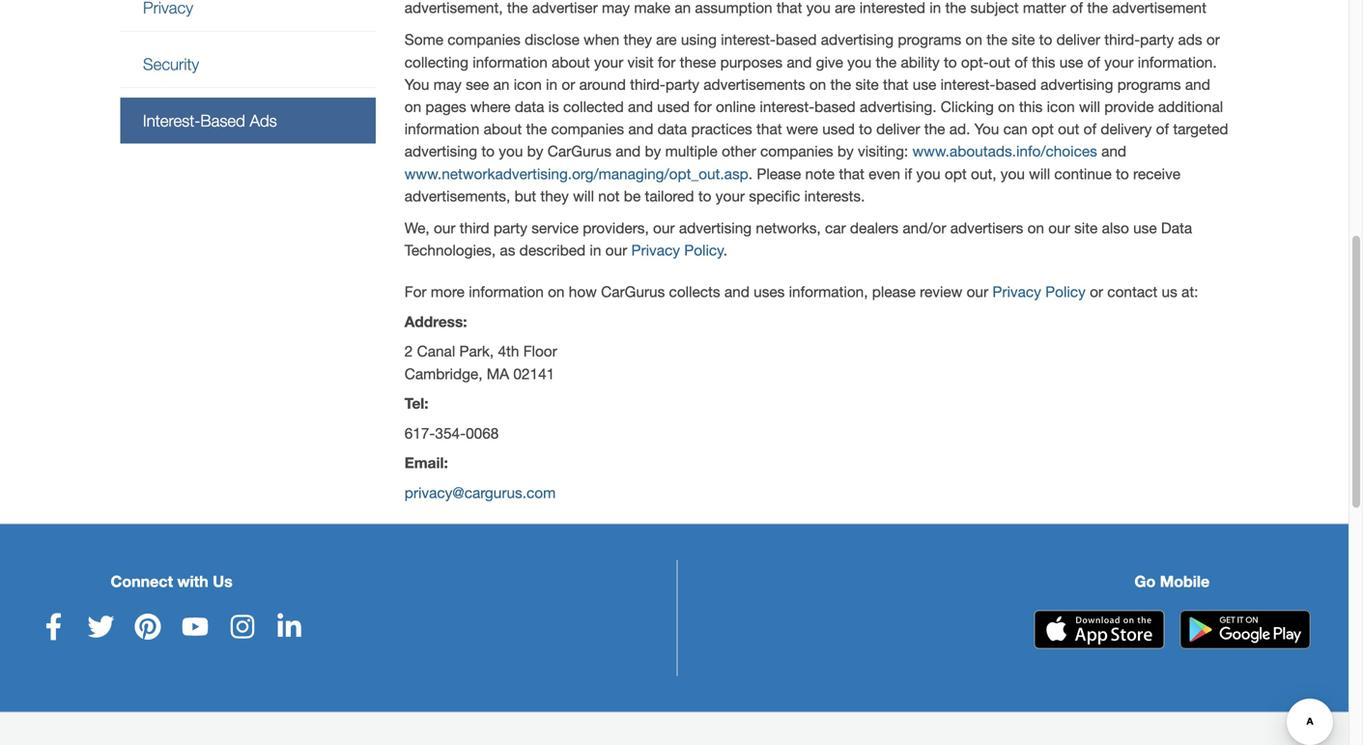 Task type: locate. For each thing, give the bounding box(es) containing it.
1 horizontal spatial .
[[749, 165, 753, 182]]

0 vertical spatial use
[[1060, 53, 1084, 71]]

ads
[[1179, 31, 1203, 49]]

menu
[[120, 0, 376, 145]]

0 vertical spatial .
[[749, 165, 753, 182]]

you down collecting
[[405, 76, 430, 93]]

by
[[527, 143, 544, 160], [645, 143, 661, 160], [838, 143, 854, 160]]

will down www.aboutads.info/choices link in the top of the page
[[1030, 165, 1051, 182]]

0 vertical spatial about
[[552, 53, 590, 71]]

ma
[[487, 365, 510, 383]]

by up but
[[527, 143, 544, 160]]

you right "ad."
[[975, 120, 1000, 138]]

out down 'icon'
[[1059, 120, 1080, 138]]

the down icon in
[[526, 120, 547, 138]]

data up the multiple
[[658, 120, 687, 138]]

floor
[[524, 343, 558, 360]]

2 horizontal spatial site
[[1075, 219, 1098, 237]]

your left specific
[[716, 187, 745, 205]]

0 vertical spatial they
[[624, 31, 652, 49]]

1 horizontal spatial about
[[552, 53, 590, 71]]

0 horizontal spatial out
[[990, 53, 1011, 71]]

0 vertical spatial cargurus
[[548, 143, 612, 160]]

1 horizontal spatial third-
[[1105, 31, 1141, 49]]

privacy down advertisers in the top of the page
[[993, 283, 1042, 301]]

park,
[[460, 343, 494, 360]]

that left were
[[757, 120, 783, 138]]

that up "interests."
[[839, 165, 865, 182]]

0 horizontal spatial they
[[541, 187, 569, 205]]

some
[[405, 31, 444, 49]]

collecting
[[405, 53, 469, 71]]

privacy down providers,
[[632, 242, 680, 259]]

1 horizontal spatial opt
[[1032, 120, 1054, 138]]

cargurus up www.networkadvertising.org/managing/opt_out.asp
[[548, 143, 612, 160]]

2 vertical spatial or
[[1090, 283, 1104, 301]]

1 horizontal spatial use
[[1060, 53, 1084, 71]]

interest- up the clicking
[[941, 76, 996, 93]]

party up the as
[[494, 219, 528, 237]]

use inside we, our third party service providers, our advertising networks, car dealers and/or advertisers on our site also use data technologies, as described in our
[[1134, 219, 1158, 237]]

party
[[1141, 31, 1175, 49], [666, 76, 700, 93], [494, 219, 528, 237]]

third- up information.
[[1105, 31, 1141, 49]]

used up the multiple
[[658, 98, 690, 116]]

download on the app store image
[[1035, 610, 1165, 649]]

0 vertical spatial for
[[658, 53, 676, 71]]

0 vertical spatial third-
[[1105, 31, 1141, 49]]

1 horizontal spatial that
[[839, 165, 865, 182]]

617-
[[405, 425, 435, 442]]

the down give in the top right of the page
[[831, 76, 852, 93]]

instagram image
[[229, 613, 256, 640]]

interest- up purposes
[[721, 31, 776, 49]]

on up opt-
[[966, 31, 983, 49]]

1 vertical spatial party
[[666, 76, 700, 93]]

or left 'contact'
[[1090, 283, 1104, 301]]

about
[[552, 53, 590, 71], [484, 120, 522, 138]]

to
[[1040, 31, 1053, 49], [944, 53, 958, 71], [859, 120, 873, 138], [482, 143, 495, 160], [1116, 165, 1130, 182], [699, 187, 712, 205]]

2 horizontal spatial will
[[1080, 98, 1101, 116]]

2 vertical spatial party
[[494, 219, 528, 237]]

we,
[[405, 219, 430, 237]]

0 horizontal spatial party
[[494, 219, 528, 237]]

0 horizontal spatial opt
[[945, 165, 967, 182]]

dealers
[[851, 219, 899, 237]]

1 vertical spatial for
[[694, 98, 712, 116]]

policy left 'contact'
[[1046, 283, 1086, 301]]

will down www.networkadvertising.org/managing/opt_out.asp link
[[573, 187, 594, 205]]

information up an
[[473, 53, 548, 71]]

2 horizontal spatial use
[[1134, 219, 1158, 237]]

for up practices
[[694, 98, 712, 116]]

advertising up privacy policy .
[[679, 219, 752, 237]]

collected
[[564, 98, 624, 116]]

party up information.
[[1141, 31, 1175, 49]]

you right if
[[917, 165, 941, 182]]

privacy
[[632, 242, 680, 259], [993, 283, 1042, 301]]

1 vertical spatial that
[[757, 120, 783, 138]]

purposes
[[721, 53, 783, 71]]

tel:
[[405, 394, 429, 412]]

an
[[494, 76, 510, 93]]

1 horizontal spatial party
[[666, 76, 700, 93]]

1 horizontal spatial deliver
[[1057, 31, 1101, 49]]

www.aboutads.info/choices link
[[913, 143, 1098, 160]]

programs
[[898, 31, 962, 49], [1118, 76, 1182, 93]]

privacy@cargurus.com link
[[405, 484, 556, 502]]

1 vertical spatial out
[[1059, 120, 1080, 138]]

to left receive
[[1116, 165, 1130, 182]]

connect with us
[[111, 572, 233, 591]]

site up advertising.
[[856, 76, 879, 93]]

0 horizontal spatial deliver
[[877, 120, 921, 138]]

of left delivery
[[1084, 120, 1097, 138]]

0 vertical spatial companies
[[448, 31, 521, 49]]

2 horizontal spatial by
[[838, 143, 854, 160]]

advertising up give in the top right of the page
[[821, 31, 894, 49]]

ad.
[[950, 120, 971, 138]]

1 horizontal spatial or
[[1090, 283, 1104, 301]]

3 by from the left
[[838, 143, 854, 160]]

companies up the see
[[448, 31, 521, 49]]

will inside some companies disclose when they are using interest-based advertising programs on the site to deliver third-party ads or collecting information about your visit for these purposes and give you the ability to opt-out of this use of your information. you may see an icon in or around third-party advertisements on the site that use interest-based advertising programs and on pages where data is collected and used for online interest-based advertising. clicking on this icon will provide additional information about the companies and data practices that were used to deliver the ad. you can opt out of delivery of targeted advertising to you by cargurus and by multiple other companies by visiting:
[[1080, 98, 1101, 116]]

cargurus inside some companies disclose when they are using interest-based advertising programs on the site to deliver third-party ads or collecting information about your visit for these purposes and give you the ability to opt-out of this use of your information. you may see an icon in or around third-party advertisements on the site that use interest-based advertising programs and on pages where data is collected and used for online interest-based advertising. clicking on this icon will provide additional information about the companies and data practices that were used to deliver the ad. you can opt out of delivery of targeted advertising to you by cargurus and by multiple other companies by visiting:
[[548, 143, 612, 160]]

0 horizontal spatial by
[[527, 143, 544, 160]]

information
[[473, 53, 548, 71], [405, 120, 480, 138], [469, 283, 544, 301]]

1 vertical spatial policy
[[1046, 283, 1086, 301]]

they
[[624, 31, 652, 49], [541, 187, 569, 205]]

of
[[1015, 53, 1028, 71], [1088, 53, 1101, 71], [1084, 120, 1097, 138], [1157, 120, 1170, 138]]

1 vertical spatial they
[[541, 187, 569, 205]]

information.
[[1138, 53, 1218, 71]]

0 vertical spatial that
[[883, 76, 909, 93]]

data down icon in
[[515, 98, 545, 116]]

1 horizontal spatial by
[[645, 143, 661, 160]]

your inside '. please note that even if you opt out, you will continue to receive advertisements, but they will not be tailored to your specific interests.'
[[716, 187, 745, 205]]

2 horizontal spatial your
[[1105, 53, 1134, 71]]

data
[[515, 98, 545, 116], [658, 120, 687, 138]]

interest-
[[721, 31, 776, 49], [941, 76, 996, 93], [760, 98, 815, 116]]

0 horizontal spatial .
[[724, 242, 728, 259]]

see
[[466, 76, 489, 93]]

privacy policy .
[[632, 242, 728, 259]]

visiting:
[[858, 143, 909, 160]]

use
[[1060, 53, 1084, 71], [913, 76, 937, 93], [1134, 219, 1158, 237]]

deliver down advertising.
[[877, 120, 921, 138]]

2 horizontal spatial party
[[1141, 31, 1175, 49]]

party down these
[[666, 76, 700, 93]]

0 vertical spatial based
[[776, 31, 817, 49]]

will
[[1080, 98, 1101, 116], [1030, 165, 1051, 182], [573, 187, 594, 205]]

0 vertical spatial will
[[1080, 98, 1101, 116]]

that up advertising.
[[883, 76, 909, 93]]

0 horizontal spatial for
[[658, 53, 676, 71]]

this up can
[[1020, 98, 1043, 116]]

information down the as
[[469, 283, 544, 301]]

2 horizontal spatial or
[[1207, 31, 1221, 49]]

advertising inside we, our third party service providers, our advertising networks, car dealers and/or advertisers on our site also use data technologies, as described in our
[[679, 219, 752, 237]]

0 horizontal spatial privacy policy link
[[632, 242, 724, 259]]

0 horizontal spatial policy
[[685, 242, 724, 259]]

companies down were
[[761, 143, 834, 160]]

1 vertical spatial privacy policy link
[[993, 283, 1086, 301]]

0 vertical spatial opt
[[1032, 120, 1054, 138]]

information,
[[789, 283, 869, 301]]

1 vertical spatial third-
[[630, 76, 666, 93]]

2 vertical spatial use
[[1134, 219, 1158, 237]]

get it on google play image
[[1181, 610, 1311, 649]]

0 vertical spatial deliver
[[1057, 31, 1101, 49]]

cargurus right 'how'
[[601, 283, 665, 301]]

0 vertical spatial privacy
[[632, 242, 680, 259]]

use down ability
[[913, 76, 937, 93]]

0 horizontal spatial used
[[658, 98, 690, 116]]

opt
[[1032, 120, 1054, 138], [945, 165, 967, 182]]

of right opt-
[[1015, 53, 1028, 71]]

about down disclose on the top left of the page
[[552, 53, 590, 71]]

out up the clicking
[[990, 53, 1011, 71]]

opt left 'out,'
[[945, 165, 967, 182]]

1 vertical spatial about
[[484, 120, 522, 138]]

they up visit
[[624, 31, 652, 49]]

02141
[[514, 365, 555, 383]]

deliver up 'icon'
[[1057, 31, 1101, 49]]

about down where
[[484, 120, 522, 138]]

site
[[1012, 31, 1036, 49], [856, 76, 879, 93], [1075, 219, 1098, 237]]

opt right can
[[1032, 120, 1054, 138]]

our up technologies,
[[434, 219, 456, 237]]

this up 'icon'
[[1032, 53, 1056, 71]]

by left visiting:
[[838, 143, 854, 160]]

pinterest image
[[135, 613, 162, 640]]

0 horizontal spatial or
[[562, 76, 575, 93]]

advertising up 'icon'
[[1041, 76, 1114, 93]]

you down www.aboutads.info/choices
[[1001, 165, 1026, 182]]

specific
[[749, 187, 801, 205]]

interest- up were
[[760, 98, 815, 116]]

your up provide
[[1105, 53, 1134, 71]]

information down pages
[[405, 120, 480, 138]]

your up around
[[594, 53, 624, 71]]

advertising.
[[860, 98, 937, 116]]

will right 'icon'
[[1080, 98, 1101, 116]]

car
[[825, 219, 846, 237]]

0 horizontal spatial that
[[757, 120, 783, 138]]

1 vertical spatial interest-
[[941, 76, 996, 93]]

based up can
[[996, 76, 1037, 93]]

privacy policy link down advertisers in the top of the page
[[993, 283, 1086, 301]]

0 horizontal spatial privacy
[[632, 242, 680, 259]]

collects
[[669, 283, 721, 301]]

menu containing security
[[120, 0, 376, 145]]

may
[[434, 76, 462, 93]]

2 vertical spatial information
[[469, 283, 544, 301]]

how
[[569, 283, 597, 301]]

1 horizontal spatial for
[[694, 98, 712, 116]]

site up can
[[1012, 31, 1036, 49]]

they right but
[[541, 187, 569, 205]]

2 horizontal spatial companies
[[761, 143, 834, 160]]

1 horizontal spatial programs
[[1118, 76, 1182, 93]]

1 vertical spatial used
[[823, 120, 855, 138]]

that
[[883, 76, 909, 93], [757, 120, 783, 138], [839, 165, 865, 182]]

by left the multiple
[[645, 143, 661, 160]]

0 horizontal spatial third-
[[630, 76, 666, 93]]

policy up the collects
[[685, 242, 724, 259]]

.
[[749, 165, 753, 182], [724, 242, 728, 259]]

on right advertisers in the top of the page
[[1028, 219, 1045, 237]]

0 vertical spatial out
[[990, 53, 1011, 71]]

provide
[[1105, 98, 1155, 116]]

the up opt-
[[987, 31, 1008, 49]]

not
[[599, 187, 620, 205]]

0 vertical spatial policy
[[685, 242, 724, 259]]

deliver
[[1057, 31, 1101, 49], [877, 120, 921, 138]]

0 horizontal spatial about
[[484, 120, 522, 138]]

some companies disclose when they are using interest-based advertising programs on the site to deliver third-party ads or collecting information about your visit for these purposes and give you the ability to opt-out of this use of your information. you may see an icon in or around third-party advertisements on the site that use interest-based advertising programs and on pages where data is collected and used for online interest-based advertising. clicking on this icon will provide additional information about the companies and data practices that were used to deliver the ad. you can opt out of delivery of targeted advertising to you by cargurus and by multiple other companies by visiting:
[[405, 31, 1229, 160]]

to left opt-
[[944, 53, 958, 71]]

advertisers
[[951, 219, 1024, 237]]

using
[[681, 31, 717, 49]]

opt-
[[962, 53, 990, 71]]

described
[[520, 242, 586, 259]]

for down the are
[[658, 53, 676, 71]]

1 horizontal spatial your
[[716, 187, 745, 205]]

interest-based ads
[[143, 111, 277, 130]]

1 vertical spatial or
[[562, 76, 575, 93]]

0 vertical spatial programs
[[898, 31, 962, 49]]

your
[[594, 53, 624, 71], [1105, 53, 1134, 71], [716, 187, 745, 205]]

use up 'icon'
[[1060, 53, 1084, 71]]

the left "ad."
[[925, 120, 946, 138]]

and
[[787, 53, 812, 71], [1186, 76, 1211, 93], [628, 98, 653, 116], [629, 120, 654, 138], [616, 143, 641, 160], [1102, 143, 1127, 160], [725, 283, 750, 301]]

0 vertical spatial you
[[405, 76, 430, 93]]

1 horizontal spatial will
[[1030, 165, 1051, 182]]

disclose
[[525, 31, 580, 49]]

programs up provide
[[1118, 76, 1182, 93]]

1 horizontal spatial companies
[[551, 120, 625, 138]]

site left also
[[1075, 219, 1098, 237]]

linkedin image
[[276, 613, 303, 640]]

based up were
[[815, 98, 856, 116]]

. please note that even if you opt out, you will continue to receive advertisements, but they will not be tailored to your specific interests.
[[405, 165, 1181, 205]]

privacy policy link for .
[[632, 242, 724, 259]]

privacy policy link up the collects
[[632, 242, 724, 259]]

use right also
[[1134, 219, 1158, 237]]

please
[[757, 165, 802, 182]]

1 vertical spatial based
[[996, 76, 1037, 93]]

used right were
[[823, 120, 855, 138]]

0 vertical spatial privacy policy link
[[632, 242, 724, 259]]

programs up ability
[[898, 31, 962, 49]]

that inside '. please note that even if you opt out, you will continue to receive advertisements, but they will not be tailored to your specific interests.'
[[839, 165, 865, 182]]

to down where
[[482, 143, 495, 160]]

companies
[[448, 31, 521, 49], [551, 120, 625, 138], [761, 143, 834, 160]]

1 horizontal spatial privacy
[[993, 283, 1042, 301]]

0068
[[466, 425, 499, 442]]

third-
[[1105, 31, 1141, 49], [630, 76, 666, 93]]

1 vertical spatial programs
[[1118, 76, 1182, 93]]

companies down 'collected'
[[551, 120, 625, 138]]

or right the ads in the top of the page
[[1207, 31, 1221, 49]]

0 horizontal spatial will
[[573, 187, 594, 205]]

when
[[584, 31, 620, 49]]

based up give in the top right of the page
[[776, 31, 817, 49]]

0 vertical spatial information
[[473, 53, 548, 71]]

1 by from the left
[[527, 143, 544, 160]]

third- down visit
[[630, 76, 666, 93]]

you
[[848, 53, 872, 71], [499, 143, 523, 160], [917, 165, 941, 182], [1001, 165, 1026, 182]]

uses
[[754, 283, 785, 301]]



Task type: vqa. For each thing, say whether or not it's contained in the screenshot.
DESCRIPTION
no



Task type: describe. For each thing, give the bounding box(es) containing it.
us
[[213, 572, 233, 591]]

data
[[1162, 219, 1193, 237]]

with
[[177, 572, 209, 591]]

of down additional
[[1157, 120, 1170, 138]]

visit
[[628, 53, 654, 71]]

0 vertical spatial site
[[1012, 31, 1036, 49]]

and inside the www.aboutads.info/choices and www.networkadvertising.org/managing/opt_out.asp
[[1102, 143, 1127, 160]]

they inside some companies disclose when they are using interest-based advertising programs on the site to deliver third-party ads or collecting information about your visit for these purposes and give you the ability to opt-out of this use of your information. you may see an icon in or around third-party advertisements on the site that use interest-based advertising programs and on pages where data is collected and used for online interest-based advertising. clicking on this icon will provide additional information about the companies and data practices that were used to deliver the ad. you can opt out of delivery of targeted advertising to you by cargurus and by multiple other companies by visiting:
[[624, 31, 652, 49]]

but
[[515, 187, 537, 205]]

are
[[657, 31, 677, 49]]

for
[[405, 283, 427, 301]]

www.networkadvertising.org/managing/opt_out.asp
[[405, 165, 749, 182]]

more
[[431, 283, 465, 301]]

2 vertical spatial based
[[815, 98, 856, 116]]

2 vertical spatial interest-
[[760, 98, 815, 116]]

advertisements,
[[405, 187, 511, 205]]

interests.
[[805, 187, 866, 205]]

additional
[[1159, 98, 1224, 116]]

targeted
[[1174, 120, 1229, 138]]

service
[[532, 219, 579, 237]]

our right in
[[606, 242, 628, 259]]

go
[[1135, 572, 1156, 591]]

privacy@cargurus.com
[[405, 484, 556, 502]]

on left pages
[[405, 98, 422, 116]]

be
[[624, 187, 641, 205]]

twitter image
[[87, 613, 114, 640]]

2 canal park, 4th floor cambridge, ma 02141
[[405, 343, 558, 383]]

0 vertical spatial data
[[515, 98, 545, 116]]

2 by from the left
[[645, 143, 661, 160]]

interest-
[[143, 111, 201, 130]]

0 horizontal spatial you
[[405, 76, 430, 93]]

cambridge,
[[405, 365, 483, 383]]

1 vertical spatial companies
[[551, 120, 625, 138]]

1 horizontal spatial policy
[[1046, 283, 1086, 301]]

also
[[1103, 219, 1130, 237]]

security
[[143, 54, 199, 73]]

1 vertical spatial use
[[913, 76, 937, 93]]

1 vertical spatial this
[[1020, 98, 1043, 116]]

tailored
[[645, 187, 695, 205]]

0 horizontal spatial companies
[[448, 31, 521, 49]]

mobile
[[1161, 572, 1210, 591]]

354-
[[435, 425, 466, 442]]

where
[[471, 98, 511, 116]]

connect
[[111, 572, 173, 591]]

1 vertical spatial privacy
[[993, 283, 1042, 301]]

. inside '. please note that even if you opt out, you will continue to receive advertisements, but they will not be tailored to your specific interests.'
[[749, 165, 753, 182]]

2 vertical spatial companies
[[761, 143, 834, 160]]

clicking
[[941, 98, 995, 116]]

give
[[816, 53, 844, 71]]

review
[[920, 283, 963, 301]]

based
[[200, 111, 245, 130]]

they inside '. please note that even if you opt out, you will continue to receive advertisements, but they will not be tailored to your specific interests.'
[[541, 187, 569, 205]]

us
[[1162, 283, 1178, 301]]

interest-based ads link
[[120, 98, 376, 144]]

2
[[405, 343, 413, 360]]

0 horizontal spatial site
[[856, 76, 879, 93]]

providers,
[[583, 219, 649, 237]]

site inside we, our third party service providers, our advertising networks, car dealers and/or advertisers on our site also use data technologies, as described in our
[[1075, 219, 1098, 237]]

you right give in the top right of the page
[[848, 53, 872, 71]]

0 vertical spatial this
[[1032, 53, 1056, 71]]

out,
[[971, 165, 997, 182]]

opt inside '. please note that even if you opt out, you will continue to receive advertisements, but they will not be tailored to your specific interests.'
[[945, 165, 967, 182]]

1 vertical spatial cargurus
[[601, 283, 665, 301]]

on inside we, our third party service providers, our advertising networks, car dealers and/or advertisers on our site also use data technologies, as described in our
[[1028, 219, 1045, 237]]

were
[[787, 120, 819, 138]]

facebook image
[[40, 613, 67, 640]]

0 horizontal spatial your
[[594, 53, 624, 71]]

practices
[[692, 120, 753, 138]]

on up can
[[999, 98, 1015, 116]]

2 vertical spatial will
[[573, 187, 594, 205]]

1 vertical spatial .
[[724, 242, 728, 259]]

0 vertical spatial used
[[658, 98, 690, 116]]

617-354-0068
[[405, 425, 499, 442]]

0 vertical spatial or
[[1207, 31, 1221, 49]]

ads
[[250, 111, 277, 130]]

technologies,
[[405, 242, 496, 259]]

we, our third party service providers, our advertising networks, car dealers and/or advertisers on our site also use data technologies, as described in our
[[405, 219, 1193, 259]]

third
[[460, 219, 490, 237]]

1 vertical spatial will
[[1030, 165, 1051, 182]]

of left information.
[[1088, 53, 1101, 71]]

to up 'icon'
[[1040, 31, 1053, 49]]

please
[[873, 283, 916, 301]]

to up visiting:
[[859, 120, 873, 138]]

icon
[[1047, 98, 1076, 116]]

www.networkadvertising.org/managing/opt_out.asp link
[[405, 165, 749, 182]]

around
[[580, 76, 626, 93]]

pages
[[426, 98, 467, 116]]

advertising down pages
[[405, 143, 478, 160]]

icon in
[[514, 76, 558, 93]]

privacy policy link for or contact us at:
[[993, 283, 1086, 301]]

our left also
[[1049, 219, 1071, 237]]

is
[[549, 98, 559, 116]]

security link
[[120, 41, 376, 87]]

if
[[905, 165, 913, 182]]

our right review
[[967, 283, 989, 301]]

on down give in the top right of the page
[[810, 76, 827, 93]]

networks,
[[756, 219, 821, 237]]

2 horizontal spatial that
[[883, 76, 909, 93]]

go mobile
[[1135, 572, 1210, 591]]

delivery
[[1101, 120, 1153, 138]]

1 horizontal spatial data
[[658, 120, 687, 138]]

our up privacy policy .
[[653, 219, 675, 237]]

youtube image
[[182, 613, 209, 640]]

address:
[[405, 312, 467, 330]]

for more information on how cargurus collects and uses information, please review our privacy policy or contact us at:
[[405, 283, 1199, 301]]

0 vertical spatial party
[[1141, 31, 1175, 49]]

canal
[[417, 343, 456, 360]]

1 vertical spatial information
[[405, 120, 480, 138]]

party inside we, our third party service providers, our advertising networks, car dealers and/or advertisers on our site also use data technologies, as described in our
[[494, 219, 528, 237]]

in
[[590, 242, 602, 259]]

on left 'how'
[[548, 283, 565, 301]]

online
[[716, 98, 756, 116]]

other
[[722, 143, 757, 160]]

opt inside some companies disclose when they are using interest-based advertising programs on the site to deliver third-party ads or collecting information about your visit for these purposes and give you the ability to opt-out of this use of your information. you may see an icon in or around third-party advertisements on the site that use interest-based advertising programs and on pages where data is collected and used for online interest-based advertising. clicking on this icon will provide additional information about the companies and data practices that were used to deliver the ad. you can opt out of delivery of targeted advertising to you by cargurus and by multiple other companies by visiting:
[[1032, 120, 1054, 138]]

1 horizontal spatial used
[[823, 120, 855, 138]]

0 vertical spatial interest-
[[721, 31, 776, 49]]

www.aboutads.info/choices
[[913, 143, 1098, 160]]

to right "tailored"
[[699, 187, 712, 205]]

multiple
[[666, 143, 718, 160]]

you up but
[[499, 143, 523, 160]]

note
[[806, 165, 835, 182]]

advertisements
[[704, 76, 806, 93]]

as
[[500, 242, 516, 259]]

ability
[[901, 53, 940, 71]]

even
[[869, 165, 901, 182]]

4th
[[498, 343, 520, 360]]

1 horizontal spatial you
[[975, 120, 1000, 138]]

receive
[[1134, 165, 1181, 182]]

the left ability
[[876, 53, 897, 71]]



